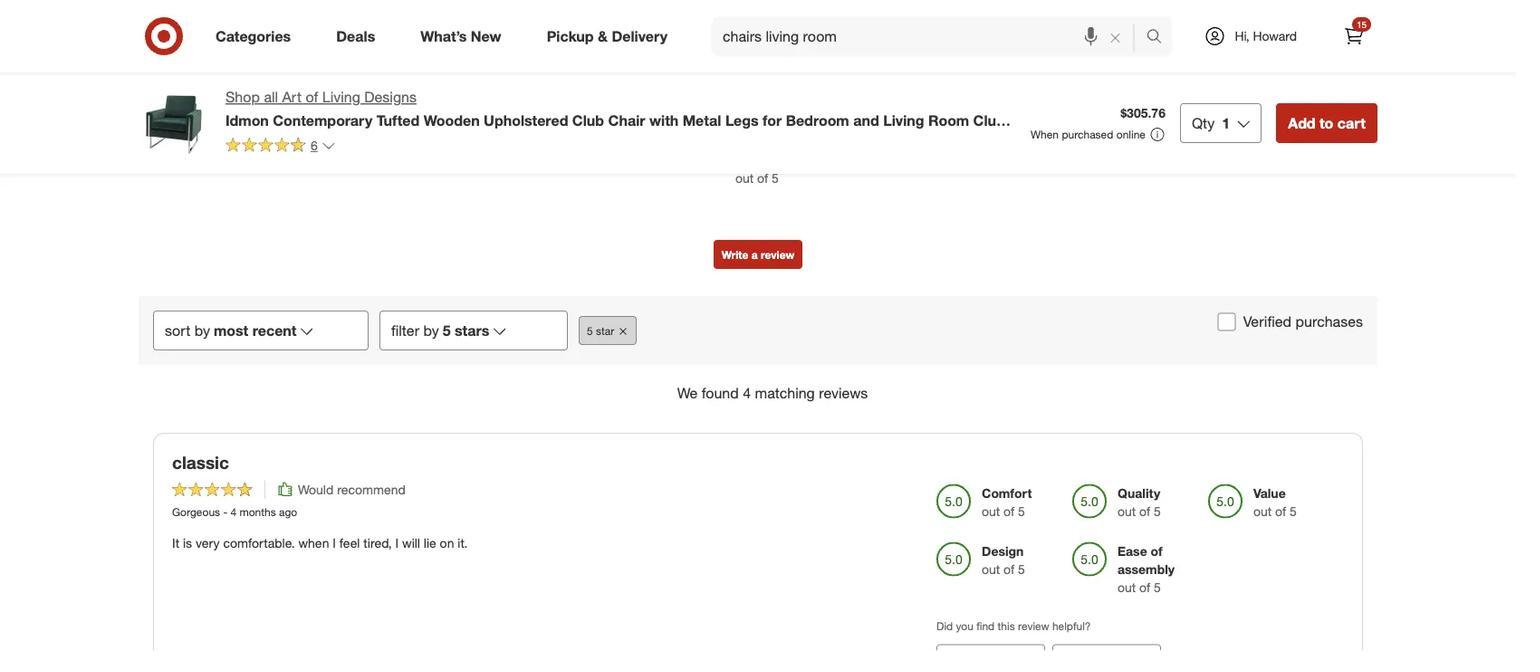 Task type: vqa. For each thing, say whether or not it's contained in the screenshot.
4
yes



Task type: locate. For each thing, give the bounding box(es) containing it.
club
[[572, 111, 604, 129], [974, 111, 1005, 129]]

out inside design out of 5
[[982, 561, 1000, 577]]

1 down 3
[[446, 70, 452, 84]]

of down design
[[1004, 561, 1015, 577]]

write
[[722, 248, 749, 261]]

0 for 1
[[722, 70, 728, 84]]

comfortable.
[[223, 535, 295, 551]]

2 vertical spatial 4
[[230, 505, 237, 519]]

living right and
[[883, 111, 925, 129]]

review
[[761, 248, 795, 261], [1018, 619, 1050, 633]]

0 vertical spatial recommend
[[973, 52, 1055, 70]]

star inside button
[[596, 324, 614, 337]]

it is very comfortable. when i feel tired, i will lie on it.
[[172, 535, 468, 551]]

5 inside value out of 5
[[1290, 503, 1297, 519]]

tufted
[[377, 111, 420, 129]]

stars right filter at the left
[[455, 322, 490, 339]]

6 down contemporary
[[311, 138, 318, 153]]

comfort up design
[[982, 485, 1032, 501]]

out down value
[[1254, 503, 1272, 519]]

0 vertical spatial living
[[322, 88, 360, 106]]

recommend
[[973, 52, 1055, 70], [337, 482, 406, 497]]

lie
[[424, 535, 436, 551]]

What can we help you find? suggestions appear below search field
[[712, 16, 1151, 56]]

this
[[998, 619, 1015, 633]]

pickup & delivery
[[547, 27, 668, 45]]

out up design
[[982, 503, 1000, 519]]

when purchased online
[[1031, 128, 1146, 141]]

out inside value out of 5
[[1254, 503, 1272, 519]]

0 %
[[722, 19, 739, 32], [722, 53, 739, 67], [722, 70, 739, 84]]

1 vertical spatial 4
[[743, 385, 751, 402]]

quality
[[1118, 485, 1161, 501]]

2 horizontal spatial 4
[[914, 72, 921, 88]]

1 horizontal spatial star
[[596, 324, 614, 337]]

out
[[736, 170, 754, 186], [982, 503, 1000, 519], [1118, 503, 1136, 519], [1254, 503, 1272, 519], [982, 561, 1000, 577], [1118, 579, 1136, 595]]

a
[[752, 248, 758, 261]]

star for 5
[[596, 324, 614, 337]]

0 vertical spatial review
[[761, 248, 795, 261]]

living
[[335, 129, 383, 147]]

wooden
[[424, 111, 480, 129]]

out inside comfort out of 5
[[982, 503, 1000, 519]]

ago
[[279, 505, 297, 519]]

when
[[1031, 128, 1059, 141]]

1 horizontal spatial club
[[974, 111, 1005, 129]]

star for 1
[[455, 70, 473, 84]]

did
[[937, 619, 953, 633]]

club right room
[[974, 111, 1005, 129]]

0 % for 1
[[722, 70, 739, 84]]

room
[[929, 111, 970, 129]]

chair
[[608, 111, 646, 129], [226, 129, 263, 147]]

2 0 % from the top
[[722, 53, 739, 67]]

1 horizontal spatial i
[[395, 535, 399, 551]]

0 horizontal spatial star
[[455, 70, 473, 84]]

club right "upholstered" at the left top
[[572, 111, 604, 129]]

filter by 5 stars
[[391, 322, 490, 339]]

|
[[267, 129, 270, 147]]

0 horizontal spatial club
[[572, 111, 604, 129]]

1 vertical spatial 0
[[722, 53, 728, 67]]

and
[[854, 111, 879, 129]]

stars up 3 stars
[[452, 19, 476, 32]]

2 vertical spatial 0
[[722, 70, 728, 84]]

of up design
[[1004, 503, 1015, 519]]

ease
[[1118, 543, 1148, 559]]

idmon
[[226, 111, 269, 129]]

0 vertical spatial 0
[[722, 19, 728, 32]]

4 right -
[[230, 505, 237, 519]]

2 i from the left
[[395, 535, 399, 551]]

of
[[306, 88, 318, 106], [757, 170, 768, 186], [1004, 503, 1015, 519], [1140, 503, 1151, 519], [1276, 503, 1287, 519], [1151, 543, 1163, 559], [1004, 561, 1015, 577], [1140, 579, 1151, 595]]

shop
[[226, 88, 260, 106]]

it.
[[458, 535, 468, 551]]

qty
[[1192, 114, 1215, 132]]

1 horizontal spatial 4
[[743, 385, 751, 402]]

i left feel
[[333, 535, 336, 551]]

of down the assembly
[[1140, 579, 1151, 595]]

0 horizontal spatial recommend
[[337, 482, 406, 497]]

by right sort at left
[[195, 322, 210, 339]]

review right "this"
[[1018, 619, 1050, 633]]

bedroom
[[786, 111, 850, 129]]

living
[[322, 88, 360, 106], [883, 111, 925, 129]]

1 vertical spatial 6
[[311, 138, 318, 153]]

2 vertical spatial stars
[[455, 322, 490, 339]]

gorgeous
[[172, 505, 220, 519]]

0 vertical spatial 6
[[779, 72, 786, 88]]

did you find this review helpful?
[[937, 619, 1091, 633]]

0 horizontal spatial i
[[333, 535, 336, 551]]

design
[[982, 543, 1024, 559]]

found
[[702, 385, 739, 402]]

on
[[440, 535, 454, 551]]

0 vertical spatial 4
[[914, 72, 921, 88]]

1 star
[[446, 70, 473, 84]]

sort
[[165, 322, 191, 339]]

search button
[[1138, 16, 1182, 60]]

would
[[298, 482, 334, 497]]

recommend up recommendations
[[973, 52, 1055, 70]]

matching
[[755, 385, 815, 402]]

0 horizontal spatial 6
[[311, 138, 318, 153]]

0 vertical spatial 1
[[446, 70, 452, 84]]

online
[[1117, 128, 1146, 141]]

tired,
[[364, 535, 392, 551]]

2 0 from the top
[[722, 53, 728, 67]]

add to cart button
[[1277, 103, 1378, 143]]

review inside button
[[761, 248, 795, 261]]

1 right the qty
[[1222, 114, 1230, 132]]

1 0 % from the top
[[722, 19, 739, 32]]

1 horizontal spatial review
[[1018, 619, 1050, 633]]

will
[[402, 535, 420, 551]]

very
[[196, 535, 220, 551]]

0 vertical spatial comfort
[[1007, 134, 1058, 150]]

stars
[[452, 19, 476, 32], [452, 36, 476, 50], [455, 322, 490, 339]]

out down quality
[[1118, 503, 1136, 519]]

2 horizontal spatial star
[[790, 72, 811, 88]]

5
[[772, 170, 779, 186], [443, 322, 451, 339], [587, 324, 593, 337], [1018, 503, 1025, 519], [1154, 503, 1161, 519], [1290, 503, 1297, 519], [1018, 561, 1025, 577], [1154, 579, 1161, 595]]

for
[[763, 111, 782, 129]]

out for comfort out of 5
[[982, 503, 1000, 519]]

1 horizontal spatial recommend
[[973, 52, 1055, 70]]

by right filter at the left
[[424, 322, 439, 339]]

0 horizontal spatial by
[[195, 322, 210, 339]]

of down value
[[1276, 503, 1287, 519]]

qty 1
[[1192, 114, 1230, 132]]

add to cart
[[1288, 114, 1366, 132]]

1 vertical spatial 1
[[1222, 114, 1230, 132]]

2 by from the left
[[424, 322, 439, 339]]

1 vertical spatial comfort
[[982, 485, 1032, 501]]

4 right found
[[743, 385, 751, 402]]

5 star
[[587, 324, 614, 337]]

0 horizontal spatial living
[[322, 88, 360, 106]]

4 down what can we help you find? suggestions appear below search field
[[914, 72, 921, 88]]

out down legs
[[736, 170, 754, 186]]

new
[[471, 27, 502, 45]]

1 horizontal spatial by
[[424, 322, 439, 339]]

recommend inside 100 % would recommend 4 recommendations
[[973, 52, 1055, 70]]

of down quality
[[1140, 503, 1151, 519]]

3
[[443, 36, 449, 50]]

sort by most recent
[[165, 322, 297, 339]]

1 vertical spatial 0 %
[[722, 53, 739, 67]]

write a review button
[[714, 240, 803, 269]]

all
[[264, 88, 278, 106]]

of down for
[[757, 170, 768, 186]]

comfort left purchased
[[1007, 134, 1058, 150]]

of right art
[[306, 88, 318, 106]]

1 horizontal spatial living
[[883, 111, 925, 129]]

6 for 6 star ratings
[[779, 72, 786, 88]]

living up contemporary
[[322, 88, 360, 106]]

4.7
[[791, 1, 841, 46]]

chair down idmon
[[226, 129, 263, 147]]

out for design out of 5
[[982, 561, 1000, 577]]

by for filter by
[[424, 322, 439, 339]]

3 0 from the top
[[722, 70, 728, 84]]

delivery
[[612, 27, 668, 45]]

0 horizontal spatial review
[[761, 248, 795, 261]]

1 club from the left
[[572, 111, 604, 129]]

review right a
[[761, 248, 795, 261]]

comfort for comfort
[[1007, 134, 1058, 150]]

1 by from the left
[[195, 322, 210, 339]]

83
[[719, 2, 731, 15]]

out down the assembly
[[1118, 579, 1136, 595]]

of inside shop all art of living designs idmon contemporary tufted wooden upholstered club chair with metal legs  for bedroom and living room club chair  | artful living design-green
[[306, 88, 318, 106]]

1 horizontal spatial 1
[[1222, 114, 1230, 132]]

of inside design out of 5
[[1004, 561, 1015, 577]]

0 for stars
[[722, 19, 728, 32]]

0 horizontal spatial 4
[[230, 505, 237, 519]]

recommend up tired,
[[337, 482, 406, 497]]

upholstered
[[484, 111, 568, 129]]

6 up for
[[779, 72, 786, 88]]

out for quality out of 5
[[1118, 503, 1136, 519]]

star for 6
[[790, 72, 811, 88]]

search
[[1138, 29, 1182, 47]]

3 0 % from the top
[[722, 70, 739, 84]]

value out of 5
[[1254, 485, 1297, 519]]

chair left with
[[608, 111, 646, 129]]

0 vertical spatial 0 %
[[722, 19, 739, 32]]

4
[[914, 72, 921, 88], [743, 385, 751, 402], [230, 505, 237, 519]]

1 0 from the top
[[722, 19, 728, 32]]

6 star ratings
[[779, 72, 853, 88]]

out for value out of 5
[[1254, 503, 1272, 519]]

2 vertical spatial 0 %
[[722, 70, 739, 84]]

stars right 3
[[452, 36, 476, 50]]

it
[[172, 535, 179, 551]]

design out of 5
[[982, 543, 1025, 577]]

1 horizontal spatial 6
[[779, 72, 786, 88]]

0 % for stars
[[722, 19, 739, 32]]

i left will
[[395, 535, 399, 551]]

out inside "quality out of 5"
[[1118, 503, 1136, 519]]

out down design
[[982, 561, 1000, 577]]



Task type: describe. For each thing, give the bounding box(es) containing it.
5 inside design out of 5
[[1018, 561, 1025, 577]]

0 vertical spatial stars
[[452, 19, 476, 32]]

5 inside button
[[587, 324, 593, 337]]

green
[[449, 129, 500, 147]]

verified
[[1244, 313, 1292, 331]]

6 link
[[226, 137, 336, 158]]

1 vertical spatial stars
[[452, 36, 476, 50]]

of inside "quality out of 5"
[[1140, 503, 1151, 519]]

reviews
[[819, 385, 868, 402]]

1 vertical spatial review
[[1018, 619, 1050, 633]]

of inside value out of 5
[[1276, 503, 1287, 519]]

image of idmon contemporary tufted wooden upholstered club chair with metal legs  for bedroom and living room club chair  | artful living design-green image
[[139, 87, 211, 159]]

of up the assembly
[[1151, 543, 1163, 559]]

pickup & delivery link
[[531, 16, 690, 56]]

100
[[885, 52, 909, 70]]

83 %
[[719, 2, 742, 15]]

2 club from the left
[[974, 111, 1005, 129]]

contemporary
[[273, 111, 373, 129]]

out inside 'ease of assembly out of 5'
[[1118, 579, 1136, 595]]

add
[[1288, 114, 1316, 132]]

-
[[223, 505, 227, 519]]

metal
[[683, 111, 722, 129]]

deals
[[336, 27, 375, 45]]

1 vertical spatial recommend
[[337, 482, 406, 497]]

ratings
[[815, 72, 853, 88]]

$305.76
[[1121, 105, 1166, 121]]

pickup
[[547, 27, 594, 45]]

100 % would recommend 4 recommendations
[[885, 52, 1055, 88]]

what's new
[[421, 27, 502, 45]]

15 link
[[1334, 16, 1374, 56]]

what's
[[421, 27, 467, 45]]

would
[[927, 52, 969, 70]]

with
[[650, 111, 679, 129]]

hi, howard
[[1235, 28, 1297, 44]]

1 i from the left
[[333, 535, 336, 551]]

would recommend
[[298, 482, 406, 497]]

out of 5
[[736, 170, 779, 186]]

what's new link
[[405, 16, 524, 56]]

15
[[1357, 19, 1367, 30]]

of inside comfort out of 5
[[1004, 503, 1015, 519]]

assembly
[[1118, 561, 1175, 577]]

3 stars
[[443, 36, 476, 50]]

you
[[956, 619, 974, 633]]

is
[[183, 535, 192, 551]]

by for sort by
[[195, 322, 210, 339]]

5 inside 'ease of assembly out of 5'
[[1154, 579, 1161, 595]]

deals link
[[321, 16, 398, 56]]

find
[[977, 619, 995, 633]]

when
[[298, 535, 329, 551]]

5 inside comfort out of 5
[[1018, 503, 1025, 519]]

0 horizontal spatial chair
[[226, 129, 263, 147]]

classic
[[172, 452, 229, 473]]

howard
[[1253, 28, 1297, 44]]

categories link
[[200, 16, 314, 56]]

4 for gorgeous - 4 months ago
[[230, 505, 237, 519]]

5 star button
[[579, 316, 637, 345]]

17
[[719, 36, 731, 50]]

gorgeous - 4 months ago
[[172, 505, 297, 519]]

% inside 100 % would recommend 4 recommendations
[[909, 52, 923, 70]]

1 vertical spatial living
[[883, 111, 925, 129]]

feel
[[340, 535, 360, 551]]

value
[[1254, 485, 1286, 501]]

verified purchases
[[1244, 313, 1363, 331]]

comfort out of 5
[[982, 485, 1032, 519]]

designs
[[364, 88, 417, 106]]

recent
[[252, 322, 297, 339]]

4 for we found 4 matching reviews
[[743, 385, 751, 402]]

shop all art of living designs idmon contemporary tufted wooden upholstered club chair with metal legs  for bedroom and living room club chair  | artful living design-green
[[226, 88, 1005, 147]]

1 horizontal spatial chair
[[608, 111, 646, 129]]

5 inside "quality out of 5"
[[1154, 503, 1161, 519]]

to
[[1320, 114, 1334, 132]]

categories
[[216, 27, 291, 45]]

artful
[[274, 129, 331, 147]]

helpful?
[[1053, 619, 1091, 633]]

hi,
[[1235, 28, 1250, 44]]

legs
[[726, 111, 759, 129]]

we
[[677, 385, 698, 402]]

recommendations
[[924, 72, 1027, 88]]

6 for 6
[[311, 138, 318, 153]]

design-
[[387, 129, 449, 147]]

months
[[240, 505, 276, 519]]

filter
[[391, 322, 420, 339]]

write a review
[[722, 248, 795, 261]]

cart
[[1338, 114, 1366, 132]]

purchased
[[1062, 128, 1114, 141]]

4 inside 100 % would recommend 4 recommendations
[[914, 72, 921, 88]]

most
[[214, 322, 248, 339]]

purchases
[[1296, 313, 1363, 331]]

quality out of 5
[[1118, 485, 1161, 519]]

art
[[282, 88, 302, 106]]

Verified purchases checkbox
[[1218, 313, 1236, 331]]

0 horizontal spatial 1
[[446, 70, 452, 84]]

comfort for comfort out of 5
[[982, 485, 1032, 501]]



